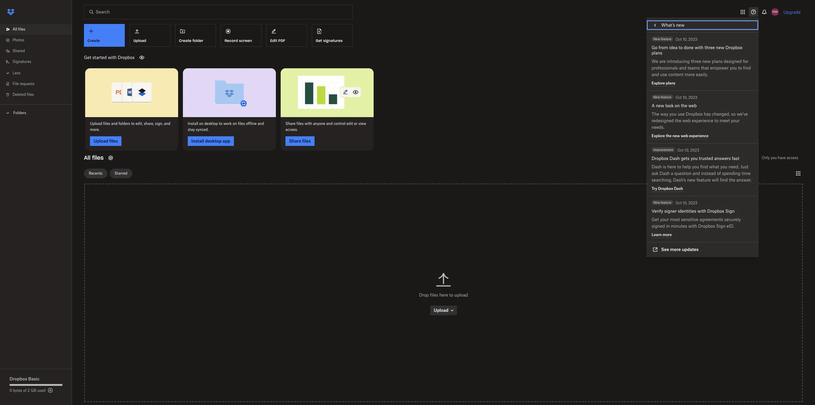 Task type: locate. For each thing, give the bounding box(es) containing it.
1 vertical spatial plans
[[712, 59, 723, 64]]

spending
[[723, 171, 741, 176]]

0 horizontal spatial use
[[661, 72, 668, 77]]

signatures
[[323, 38, 343, 43]]

0 vertical spatial all
[[13, 27, 17, 32]]

a
[[652, 103, 655, 108]]

here up a
[[668, 164, 677, 170]]

list containing all files
[[0, 20, 72, 104]]

2 vertical spatial new feature
[[654, 201, 672, 205]]

oct up gets at right
[[678, 148, 684, 153]]

install
[[188, 121, 198, 126]]

to right idea
[[679, 45, 683, 50]]

oct 10, 2023 up done
[[676, 37, 698, 42]]

1 vertical spatial all
[[84, 154, 90, 161]]

oct 10, 2023
[[676, 37, 698, 42], [676, 95, 698, 100], [678, 148, 700, 153], [676, 201, 698, 206]]

new up go in the top of the page
[[654, 37, 661, 41]]

10, up done
[[683, 37, 688, 42]]

10, for you
[[685, 148, 690, 153]]

0 vertical spatial more
[[685, 72, 695, 77]]

1 vertical spatial new feature
[[654, 95, 672, 99]]

find up "instead"
[[701, 164, 709, 170]]

three inside we are introducing three new plans designed for professionals and teams that empower you to find and use content more easily.
[[691, 59, 702, 64]]

0 horizontal spatial your
[[661, 217, 669, 222]]

1 horizontal spatial use
[[678, 112, 685, 117]]

0 vertical spatial experience
[[692, 118, 714, 123]]

edit,
[[136, 121, 143, 126]]

what's new menu item
[[647, 20, 759, 30]]

new
[[654, 37, 661, 41], [654, 95, 661, 99], [654, 201, 661, 205]]

get
[[316, 38, 322, 43], [84, 55, 91, 60], [652, 217, 659, 222]]

idea
[[670, 45, 678, 50]]

feature inside dash is here to help you find what you need. just ask dash a question and instead of spending time searching, dash's new feature will find the answer.
[[697, 178, 711, 183]]

started
[[92, 55, 107, 60]]

1 vertical spatial get
[[84, 55, 91, 60]]

here left upload
[[440, 293, 449, 298]]

signatures link
[[5, 56, 72, 67]]

and right "offline"
[[258, 121, 264, 126]]

0 vertical spatial three
[[705, 45, 715, 50]]

0 horizontal spatial all
[[13, 27, 17, 32]]

all
[[13, 27, 17, 32], [84, 154, 90, 161]]

0 horizontal spatial on
[[199, 121, 204, 126]]

0 horizontal spatial all files
[[13, 27, 25, 32]]

here
[[668, 164, 677, 170], [440, 293, 449, 298]]

new inside menu item
[[677, 23, 685, 28]]

drop files here to upload
[[419, 293, 468, 298]]

more right the see
[[671, 247, 681, 252]]

0
[[10, 389, 12, 393]]

share
[[286, 121, 296, 126]]

edit pdf button
[[267, 24, 307, 47]]

0 vertical spatial sign
[[726, 209, 735, 214]]

the inside the way you use dropbox has changed, so we've redesigned the web experience to meet your needs.
[[675, 118, 682, 123]]

10,
[[683, 37, 688, 42], [683, 95, 688, 100], [685, 148, 690, 153], [683, 201, 688, 206]]

the right redesigned
[[675, 118, 682, 123]]

experience down the way you use dropbox has changed, so we've redesigned the web experience to meet your needs.
[[690, 134, 709, 138]]

starred button
[[110, 169, 132, 179]]

all files up the 'recents'
[[84, 154, 104, 161]]

2023 up a new look on the web
[[689, 95, 698, 100]]

all up photos
[[13, 27, 17, 32]]

2 horizontal spatial find
[[744, 65, 752, 71]]

to
[[679, 45, 683, 50], [739, 65, 743, 71], [715, 118, 719, 123], [131, 121, 135, 126], [219, 121, 223, 126], [678, 164, 682, 170], [450, 293, 454, 298]]

2023 for the
[[689, 95, 698, 100]]

recents
[[89, 171, 103, 176]]

0 vertical spatial plans
[[652, 50, 663, 56]]

dash up ask
[[652, 164, 662, 170]]

2023 for done
[[689, 37, 698, 42]]

sign left the 'eid.'
[[717, 224, 726, 229]]

share files with anyone and control edit or view access.
[[286, 121, 367, 132]]

to down changed,
[[715, 118, 719, 123]]

find right 'will'
[[721, 178, 728, 183]]

0 vertical spatial get
[[316, 38, 322, 43]]

your inside the way you use dropbox has changed, so we've redesigned the web experience to meet your needs.
[[731, 118, 740, 123]]

2 explore from the top
[[652, 134, 666, 138]]

you down dropbox dash gets you trusted answers fast
[[693, 164, 700, 170]]

new feature
[[654, 37, 672, 41], [654, 95, 672, 99], [654, 201, 672, 205]]

plans up empower at the top of page
[[712, 59, 723, 64]]

2023 up dropbox dash gets you trusted answers fast
[[691, 148, 700, 153]]

10, up a new look on the web
[[683, 95, 688, 100]]

find
[[744, 65, 752, 71], [701, 164, 709, 170], [721, 178, 728, 183]]

feature for idea
[[661, 37, 672, 41]]

on up synced.
[[199, 121, 204, 126]]

get inside get your most sensitive agreements securely signed in minutes with dropbox sign eid.
[[652, 217, 659, 222]]

to down designed
[[739, 65, 743, 71]]

10, for to
[[683, 37, 688, 42]]

help
[[683, 164, 692, 170]]

1 vertical spatial your
[[661, 217, 669, 222]]

with right done
[[695, 45, 704, 50]]

new feature up from
[[654, 37, 672, 41]]

new up designed
[[717, 45, 725, 50]]

2 vertical spatial more
[[671, 247, 681, 252]]

dash
[[670, 156, 680, 161], [652, 164, 662, 170], [660, 171, 670, 176], [675, 187, 684, 191]]

and
[[680, 65, 687, 71], [652, 72, 660, 77], [111, 121, 118, 126], [164, 121, 171, 126], [258, 121, 264, 126], [327, 121, 333, 126], [693, 171, 701, 176]]

answers
[[715, 156, 731, 161]]

more for learn more
[[663, 233, 672, 237]]

1 vertical spatial sign
[[717, 224, 726, 229]]

professionals
[[652, 65, 678, 71]]

1 vertical spatial all files
[[84, 154, 104, 161]]

to inside we are introducing three new plans designed for professionals and teams that empower you to find and use content more easily.
[[739, 65, 743, 71]]

you down a new look on the web
[[670, 112, 677, 117]]

your up in in the right of the page
[[661, 217, 669, 222]]

all files list item
[[0, 24, 72, 35]]

1 new from the top
[[654, 37, 661, 41]]

changed,
[[713, 112, 731, 117]]

with right started
[[108, 55, 117, 60]]

your inside get your most sensitive agreements securely signed in minutes with dropbox sign eid.
[[661, 217, 669, 222]]

use inside the way you use dropbox has changed, so we've redesigned the web experience to meet your needs.
[[678, 112, 685, 117]]

new
[[677, 23, 685, 28], [717, 45, 725, 50], [703, 59, 711, 64], [656, 103, 665, 108], [673, 134, 680, 138], [688, 178, 696, 183]]

more
[[685, 72, 695, 77], [663, 233, 672, 237], [671, 247, 681, 252]]

0 vertical spatial all files
[[13, 27, 25, 32]]

get signatures button
[[312, 24, 353, 47]]

use down the professionals
[[661, 72, 668, 77]]

oct for look
[[676, 95, 682, 100]]

1 horizontal spatial plans
[[666, 81, 676, 86]]

2 horizontal spatial get
[[652, 217, 659, 222]]

gb
[[31, 389, 36, 393]]

dropbox dash gets you trusted answers fast
[[652, 156, 740, 161]]

new inside we are introducing three new plans designed for professionals and teams that empower you to find and use content more easily.
[[703, 59, 711, 64]]

2 vertical spatial new
[[654, 201, 661, 205]]

and left control
[[327, 121, 333, 126]]

web inside the way you use dropbox has changed, so we've redesigned the web experience to meet your needs.
[[683, 118, 691, 123]]

used
[[37, 389, 46, 393]]

0 vertical spatial new
[[654, 37, 661, 41]]

shared
[[13, 49, 25, 53]]

new feature for from
[[654, 37, 672, 41]]

1 vertical spatial of
[[23, 389, 27, 393]]

oct 10, 2023 up gets at right
[[678, 148, 700, 153]]

new for verify
[[654, 201, 661, 205]]

all files up photos
[[13, 27, 25, 32]]

2 horizontal spatial plans
[[712, 59, 723, 64]]

1 vertical spatial three
[[691, 59, 702, 64]]

of inside dash is here to help you find what you need. just ask dash a question and instead of spending time searching, dash's new feature will find the answer.
[[718, 171, 721, 176]]

feature up signer
[[661, 201, 672, 205]]

2 vertical spatial find
[[721, 178, 728, 183]]

dropbox right started
[[118, 55, 135, 60]]

dash down the dash's
[[675, 187, 684, 191]]

1 vertical spatial new
[[654, 95, 661, 99]]

1 horizontal spatial your
[[731, 118, 740, 123]]

experience
[[692, 118, 714, 123], [690, 134, 709, 138]]

dropbox up designed
[[726, 45, 743, 50]]

dropbox inside get your most sensitive agreements securely signed in minutes with dropbox sign eid.
[[699, 224, 716, 229]]

0 vertical spatial your
[[731, 118, 740, 123]]

sign up securely
[[726, 209, 735, 214]]

plans down go in the top of the page
[[652, 50, 663, 56]]

less image
[[5, 70, 11, 76]]

2023 up done
[[689, 37, 698, 42]]

explore plans
[[652, 81, 676, 86]]

plans down content
[[666, 81, 676, 86]]

web up explore the new web experience
[[683, 118, 691, 123]]

drop
[[419, 293, 429, 298]]

files up photos
[[18, 27, 25, 32]]

will
[[712, 178, 719, 183]]

dropbox
[[726, 45, 743, 50], [118, 55, 135, 60], [686, 112, 703, 117], [652, 156, 669, 161], [659, 187, 674, 191], [708, 209, 725, 214], [699, 224, 716, 229], [10, 377, 27, 382]]

you inside the way you use dropbox has changed, so we've redesigned the web experience to meet your needs.
[[670, 112, 677, 117]]

web
[[689, 103, 697, 108], [683, 118, 691, 123], [681, 134, 689, 138]]

1 vertical spatial use
[[678, 112, 685, 117]]

1 horizontal spatial three
[[705, 45, 715, 50]]

get left started
[[84, 55, 91, 60]]

0 horizontal spatial three
[[691, 59, 702, 64]]

you inside we are introducing three new plans designed for professionals and teams that empower you to find and use content more easily.
[[730, 65, 737, 71]]

upload
[[455, 293, 468, 298]]

to inside install on desktop to work on files offline and stay synced.
[[219, 121, 223, 126]]

only you have access
[[762, 156, 799, 160]]

file requests link
[[5, 79, 72, 89]]

1 vertical spatial explore
[[652, 134, 666, 138]]

dropbox left has on the top of the page
[[686, 112, 703, 117]]

new feature for new
[[654, 95, 672, 99]]

get inside button
[[316, 38, 322, 43]]

new feature up look
[[654, 95, 672, 99]]

all up the 'recents'
[[84, 154, 90, 161]]

feature up from
[[661, 37, 672, 41]]

new feature for signer
[[654, 201, 672, 205]]

10, up identities
[[683, 201, 688, 206]]

on right look
[[675, 103, 680, 108]]

new down question
[[688, 178, 696, 183]]

feature for identities
[[661, 201, 672, 205]]

to left edit,
[[131, 121, 135, 126]]

the way you use dropbox has changed, so we've redesigned the web experience to meet your needs.
[[652, 112, 749, 130]]

2023 up verify signer identities with dropbox sign
[[689, 201, 698, 206]]

to left upload
[[450, 293, 454, 298]]

dropbox down agreements
[[699, 224, 716, 229]]

teams
[[688, 65, 700, 71]]

web up the way you use dropbox has changed, so we've redesigned the web experience to meet your needs.
[[689, 103, 697, 108]]

get started with dropbox
[[84, 55, 135, 60]]

of up 'will'
[[718, 171, 721, 176]]

1 horizontal spatial find
[[721, 178, 728, 183]]

2 vertical spatial web
[[681, 134, 689, 138]]

feature up look
[[661, 95, 672, 99]]

0 horizontal spatial find
[[701, 164, 709, 170]]

requests
[[20, 82, 34, 86]]

get left signatures
[[316, 38, 322, 43]]

0 vertical spatial of
[[718, 171, 721, 176]]

to left work
[[219, 121, 223, 126]]

deleted files link
[[5, 89, 72, 100]]

get up signed
[[652, 217, 659, 222]]

dropbox inside the way you use dropbox has changed, so we've redesigned the web experience to meet your needs.
[[686, 112, 703, 117]]

empower
[[711, 65, 729, 71]]

dropbox down searching,
[[659, 187, 674, 191]]

1 horizontal spatial get
[[316, 38, 322, 43]]

dash left gets at right
[[670, 156, 680, 161]]

new right what's
[[677, 23, 685, 28]]

2 vertical spatial get
[[652, 217, 659, 222]]

1 horizontal spatial of
[[718, 171, 721, 176]]

that
[[702, 65, 710, 71]]

0 horizontal spatial plans
[[652, 50, 663, 56]]

with down sensitive
[[689, 224, 698, 229]]

on right work
[[233, 121, 237, 126]]

dropbox inside go from idea to done with three new dropbox plans
[[726, 45, 743, 50]]

of left 2
[[23, 389, 27, 393]]

files right upload
[[103, 121, 110, 126]]

menu containing what's new
[[647, 18, 759, 257]]

anyone
[[313, 121, 326, 126]]

list
[[0, 20, 72, 104]]

your down so
[[731, 118, 740, 123]]

feature
[[661, 37, 672, 41], [661, 95, 672, 99], [697, 178, 711, 183], [661, 201, 672, 205]]

files inside the share files with anyone and control edit or view access.
[[297, 121, 304, 126]]

sign
[[726, 209, 735, 214], [717, 224, 726, 229]]

new for a
[[654, 95, 661, 99]]

just
[[741, 164, 749, 170]]

2 vertical spatial plans
[[666, 81, 676, 86]]

deleted
[[13, 92, 26, 97]]

verify signer identities with dropbox sign
[[652, 209, 735, 214]]

find inside we are introducing three new plans designed for professionals and teams that empower you to find and use content more easily.
[[744, 65, 752, 71]]

file
[[13, 82, 19, 86]]

signatures
[[13, 59, 31, 64]]

updates
[[682, 247, 699, 252]]

0 horizontal spatial get
[[84, 55, 91, 60]]

1 vertical spatial more
[[663, 233, 672, 237]]

0 vertical spatial use
[[661, 72, 668, 77]]

and right sign,
[[164, 121, 171, 126]]

new feature up the verify
[[654, 201, 672, 205]]

0 vertical spatial here
[[668, 164, 677, 170]]

oct 10, 2023 up identities
[[676, 201, 698, 206]]

with
[[695, 45, 704, 50], [108, 55, 117, 60], [305, 121, 312, 126], [698, 209, 707, 214], [689, 224, 698, 229]]

experience down has on the top of the page
[[692, 118, 714, 123]]

1 horizontal spatial on
[[233, 121, 237, 126]]

1 vertical spatial here
[[440, 293, 449, 298]]

0 vertical spatial web
[[689, 103, 697, 108]]

to inside upload files and folders to edit, share, sign, and more.
[[131, 121, 135, 126]]

oct up idea
[[676, 37, 682, 42]]

feature down "instead"
[[697, 178, 711, 183]]

record screen button
[[221, 24, 262, 47]]

menu
[[647, 18, 759, 257]]

basic
[[28, 377, 40, 382]]

2 new from the top
[[654, 95, 661, 99]]

1 explore from the top
[[652, 81, 666, 86]]

go from idea to done with three new dropbox plans
[[652, 45, 743, 56]]

with left the anyone
[[305, 121, 312, 126]]

more down teams
[[685, 72, 695, 77]]

experience inside the way you use dropbox has changed, so we've redesigned the web experience to meet your needs.
[[692, 118, 714, 123]]

create folder button
[[175, 24, 216, 47]]

0 vertical spatial new feature
[[654, 37, 672, 41]]

three up that at top right
[[705, 45, 715, 50]]

web down the way you use dropbox has changed, so we've redesigned the web experience to meet your needs.
[[681, 134, 689, 138]]

folders
[[13, 111, 26, 115]]

has
[[704, 112, 711, 117]]

explore for and
[[652, 81, 666, 86]]

dash down is on the top right of the page
[[660, 171, 670, 176]]

dropbox image
[[5, 6, 17, 18]]

plans inside we are introducing three new plans designed for professionals and teams that empower you to find and use content more easily.
[[712, 59, 723, 64]]

the
[[681, 103, 688, 108], [675, 118, 682, 123], [666, 134, 672, 138], [729, 178, 736, 183]]

here inside dash is here to help you find what you need. just ask dash a question and instead of spending time searching, dash's new feature will find the answer.
[[668, 164, 677, 170]]

what
[[710, 164, 720, 170]]

1 horizontal spatial all files
[[84, 154, 104, 161]]

files up the 'recents'
[[92, 154, 104, 161]]

10, up gets at right
[[685, 148, 690, 153]]

oct 10, 2023 for with
[[676, 201, 698, 206]]

explore down needs.
[[652, 134, 666, 138]]

1 vertical spatial find
[[701, 164, 709, 170]]

deleted files
[[13, 92, 34, 97]]

you down designed
[[730, 65, 737, 71]]

answer.
[[737, 178, 752, 183]]

1 new feature from the top
[[654, 37, 672, 41]]

explore down the professionals
[[652, 81, 666, 86]]

sign inside get your most sensitive agreements securely signed in minutes with dropbox sign eid.
[[717, 224, 726, 229]]

you right gets at right
[[691, 156, 698, 161]]

we are introducing three new plans designed for professionals and teams that empower you to find and use content more easily.
[[652, 59, 752, 77]]

oct 10, 2023 up a new look on the web
[[676, 95, 698, 100]]

edit
[[270, 38, 277, 43]]

use inside we are introducing three new plans designed for professionals and teams that empower you to find and use content more easily.
[[661, 72, 668, 77]]

1 vertical spatial web
[[683, 118, 691, 123]]

0 vertical spatial find
[[744, 65, 752, 71]]

new up a
[[654, 95, 661, 99]]

0 horizontal spatial here
[[440, 293, 449, 298]]

3 new feature from the top
[[654, 201, 672, 205]]

1 horizontal spatial here
[[668, 164, 677, 170]]

folders button
[[0, 108, 72, 117]]

new up that at top right
[[703, 59, 711, 64]]

get signatures
[[316, 38, 343, 43]]

2 new feature from the top
[[654, 95, 672, 99]]

3 new from the top
[[654, 201, 661, 205]]

0 vertical spatial explore
[[652, 81, 666, 86]]



Task type: describe. For each thing, give the bounding box(es) containing it.
new inside dash is here to help you find what you need. just ask dash a question and instead of spending time searching, dash's new feature will find the answer.
[[688, 178, 696, 183]]

0 horizontal spatial of
[[23, 389, 27, 393]]

searching,
[[652, 178, 673, 183]]

files right drop
[[430, 293, 439, 298]]

fast
[[733, 156, 740, 161]]

and inside install on desktop to work on files offline and stay synced.
[[258, 121, 264, 126]]

here for is
[[668, 164, 677, 170]]

oct 10, 2023 for you
[[678, 148, 700, 153]]

in
[[667, 224, 670, 229]]

dropbox down improvement
[[652, 156, 669, 161]]

2023 for trusted
[[691, 148, 700, 153]]

get more space image
[[47, 387, 54, 395]]

and down introducing at the right top
[[680, 65, 687, 71]]

redesigned
[[652, 118, 674, 123]]

get for get your most sensitive agreements securely signed in minutes with dropbox sign eid.
[[652, 217, 659, 222]]

new for go
[[654, 37, 661, 41]]

2023 for dropbox
[[689, 201, 698, 206]]

1 horizontal spatial all
[[84, 154, 90, 161]]

photos link
[[5, 35, 72, 46]]

easily.
[[697, 72, 709, 77]]

with inside get your most sensitive agreements securely signed in minutes with dropbox sign eid.
[[689, 224, 698, 229]]

done
[[684, 45, 694, 50]]

oct for identities
[[676, 201, 682, 206]]

learn more
[[652, 233, 672, 237]]

the right look
[[681, 103, 688, 108]]

instead
[[702, 171, 716, 176]]

explore for needs.
[[652, 134, 666, 138]]

files inside upload files and folders to edit, share, sign, and more.
[[103, 121, 110, 126]]

photos
[[13, 38, 24, 42]]

dropbox up "bytes"
[[10, 377, 27, 382]]

folder
[[193, 38, 204, 43]]

for
[[744, 59, 749, 64]]

recents button
[[84, 169, 107, 179]]

new inside go from idea to done with three new dropbox plans
[[717, 45, 725, 50]]

synced.
[[196, 127, 209, 132]]

access
[[787, 156, 799, 160]]

with inside the share files with anyone and control edit or view access.
[[305, 121, 312, 126]]

more.
[[90, 127, 100, 132]]

the
[[652, 112, 660, 117]]

agreements
[[700, 217, 724, 222]]

have
[[778, 156, 786, 160]]

the up improvement
[[666, 134, 672, 138]]

from
[[659, 45, 669, 50]]

10, for with
[[683, 201, 688, 206]]

sign,
[[155, 121, 163, 126]]

files inside list item
[[18, 27, 25, 32]]

more for see more updates
[[671, 247, 681, 252]]

introducing
[[667, 59, 690, 64]]

plans inside go from idea to done with three new dropbox plans
[[652, 50, 663, 56]]

1 vertical spatial experience
[[690, 134, 709, 138]]

new up improvement
[[673, 134, 680, 138]]

to inside dash is here to help you find what you need. just ask dash a question and instead of spending time searching, dash's new feature will find the answer.
[[678, 164, 682, 170]]

meet
[[720, 118, 730, 123]]

explore the new web experience
[[652, 134, 709, 138]]

shared link
[[5, 46, 72, 56]]

and left folders
[[111, 121, 118, 126]]

new right a
[[656, 103, 665, 108]]

create
[[179, 38, 192, 43]]

three inside go from idea to done with three new dropbox plans
[[705, 45, 715, 50]]

view
[[359, 121, 367, 126]]

way
[[661, 112, 669, 117]]

the inside dash is here to help you find what you need. just ask dash a question and instead of spending time searching, dash's new feature will find the answer.
[[729, 178, 736, 183]]

upload files and folders to edit, share, sign, and more.
[[90, 121, 171, 132]]

2 horizontal spatial on
[[675, 103, 680, 108]]

get for get started with dropbox
[[84, 55, 91, 60]]

see more updates link
[[647, 245, 759, 255]]

you left have
[[771, 156, 777, 160]]

oct for gets
[[678, 148, 684, 153]]

content
[[669, 72, 684, 77]]

install on desktop to work on files offline and stay synced.
[[188, 121, 264, 132]]

what's
[[662, 23, 676, 28]]

signer
[[665, 209, 677, 214]]

here for files
[[440, 293, 449, 298]]

all files link
[[5, 24, 72, 35]]

see
[[662, 247, 670, 252]]

learn
[[652, 233, 662, 237]]

what's new
[[662, 23, 685, 28]]

get for get signatures
[[316, 38, 322, 43]]

only
[[762, 156, 770, 160]]

we
[[652, 59, 659, 64]]

or
[[354, 121, 358, 126]]

share,
[[144, 121, 154, 126]]

oct for idea
[[676, 37, 682, 42]]

with inside go from idea to done with three new dropbox plans
[[695, 45, 704, 50]]

signed
[[652, 224, 665, 229]]

2
[[28, 389, 30, 393]]

gets
[[682, 156, 690, 161]]

see more updates
[[662, 247, 699, 252]]

edit
[[347, 121, 353, 126]]

dropbox up agreements
[[708, 209, 725, 214]]

bytes
[[13, 389, 22, 393]]

and down the professionals
[[652, 72, 660, 77]]

control
[[334, 121, 346, 126]]

files right deleted
[[27, 92, 34, 97]]

to inside the way you use dropbox has changed, so we've redesigned the web experience to meet your needs.
[[715, 118, 719, 123]]

files inside install on desktop to work on files offline and stay synced.
[[238, 121, 245, 126]]

dash's
[[674, 178, 687, 183]]

dash is here to help you find what you need. just ask dash a question and instead of spending time searching, dash's new feature will find the answer.
[[652, 164, 752, 183]]

trusted
[[699, 156, 714, 161]]

oct 10, 2023 for on
[[676, 95, 698, 100]]

feature for look
[[661, 95, 672, 99]]

all files inside all files link
[[13, 27, 25, 32]]

improvement
[[654, 148, 674, 152]]

more inside we are introducing three new plans designed for professionals and teams that empower you to find and use content more easily.
[[685, 72, 695, 77]]

try
[[652, 187, 658, 191]]

with up agreements
[[698, 209, 707, 214]]

all inside list item
[[13, 27, 17, 32]]

upgrade
[[784, 9, 801, 15]]

offline
[[246, 121, 257, 126]]

need.
[[729, 164, 740, 170]]

edit pdf
[[270, 38, 285, 43]]

oct 10, 2023 for to
[[676, 37, 698, 42]]

record screen
[[225, 38, 252, 43]]

folders
[[119, 121, 130, 126]]

sensitive
[[682, 217, 699, 222]]

you down answers
[[721, 164, 728, 170]]

and inside the share files with anyone and control edit or view access.
[[327, 121, 333, 126]]

and inside dash is here to help you find what you need. just ask dash a question and instead of spending time searching, dash's new feature will find the answer.
[[693, 171, 701, 176]]

a
[[671, 171, 674, 176]]

time
[[742, 171, 751, 176]]

access.
[[286, 127, 298, 132]]

is
[[664, 164, 667, 170]]

to inside go from idea to done with three new dropbox plans
[[679, 45, 683, 50]]

we've
[[737, 112, 749, 117]]

10, for on
[[683, 95, 688, 100]]

most
[[670, 217, 680, 222]]

minutes
[[671, 224, 688, 229]]

ask
[[652, 171, 659, 176]]



Task type: vqa. For each thing, say whether or not it's contained in the screenshot.
Folder1
no



